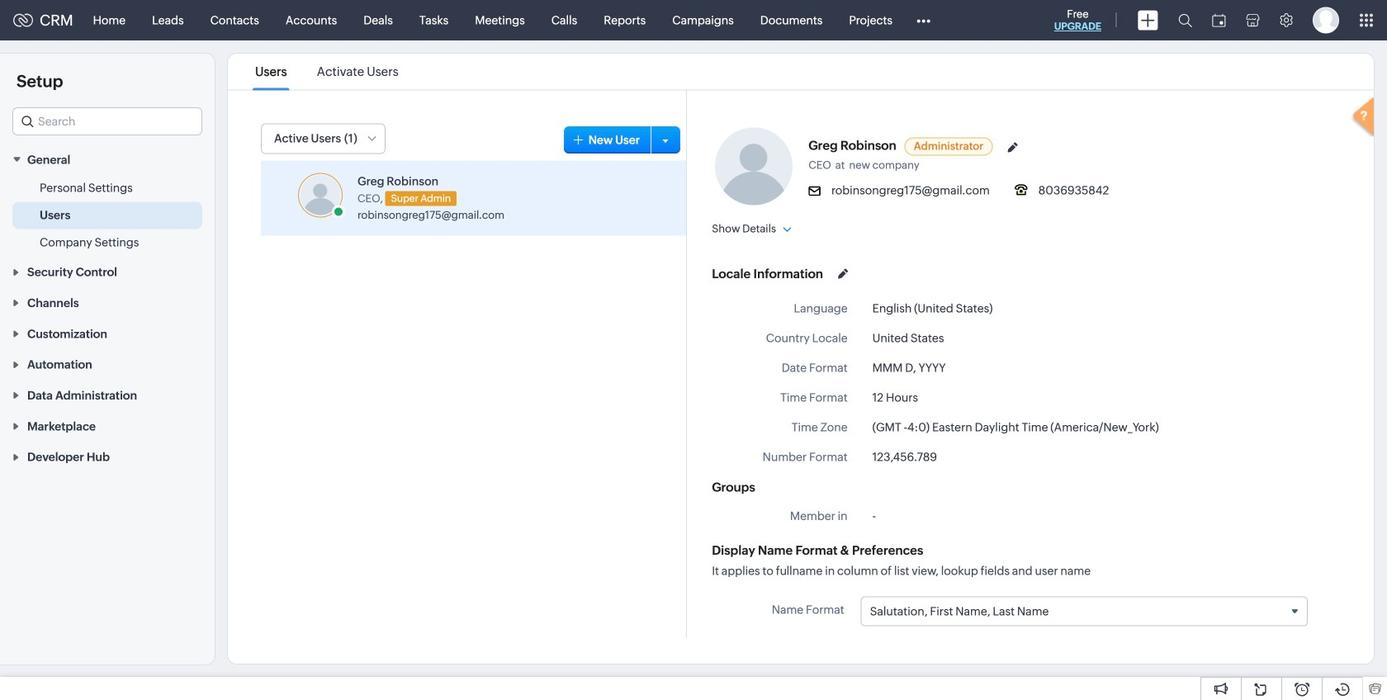 Task type: locate. For each thing, give the bounding box(es) containing it.
Other Modules field
[[906, 7, 942, 33]]

Search text field
[[13, 108, 202, 135]]

region
[[0, 175, 215, 256]]

create menu element
[[1128, 0, 1169, 40]]

None field
[[12, 107, 202, 135], [862, 598, 1308, 626], [862, 598, 1308, 626]]

search element
[[1169, 0, 1203, 40]]

search image
[[1179, 13, 1193, 27]]

create menu image
[[1138, 10, 1159, 30]]

list
[[240, 54, 414, 90]]



Task type: describe. For each thing, give the bounding box(es) containing it.
calendar image
[[1213, 14, 1227, 27]]

profile element
[[1303, 0, 1350, 40]]

logo image
[[13, 14, 33, 27]]

none field search
[[12, 107, 202, 135]]

profile image
[[1313, 7, 1340, 33]]



Task type: vqa. For each thing, say whether or not it's contained in the screenshot.
Profile image
yes



